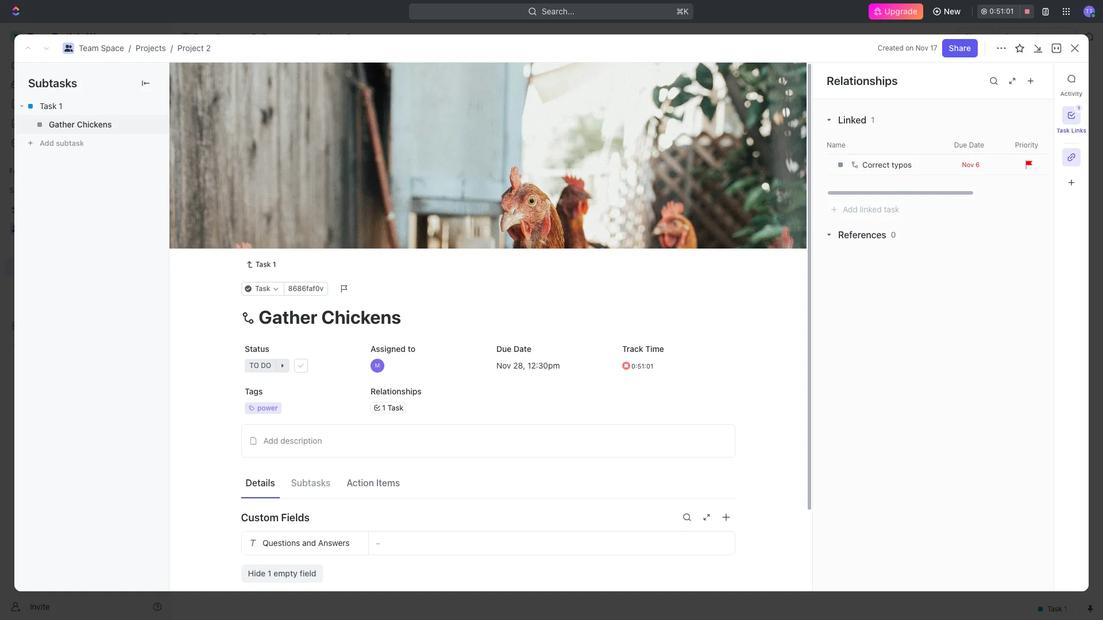 Task type: locate. For each thing, give the bounding box(es) containing it.
track
[[622, 344, 643, 354]]

change cover button
[[668, 226, 735, 244]]

0 horizontal spatial team
[[79, 43, 99, 53]]

0 horizontal spatial task 1 link
[[14, 97, 169, 115]]

0:51:01 up 'automations'
[[989, 7, 1014, 16]]

1 vertical spatial 1 button
[[257, 199, 273, 210]]

due for due date
[[496, 344, 511, 354]]

relationships up "linked 1" at the top right
[[827, 74, 898, 87]]

1 vertical spatial subtasks
[[291, 478, 331, 488]]

0 horizontal spatial user group image
[[12, 225, 20, 232]]

tags power
[[244, 387, 278, 413]]

add task button
[[1013, 70, 1062, 88], [295, 160, 344, 174], [226, 238, 270, 252]]

add down the task 2
[[232, 239, 246, 249]]

1 vertical spatial task 1
[[232, 200, 255, 209]]

links
[[1071, 127, 1087, 134]]

0 vertical spatial user group image
[[64, 45, 73, 52]]

1 vertical spatial add task
[[309, 162, 339, 171]]

table link
[[346, 103, 369, 119]]

nov left 17 at the top right of the page
[[916, 44, 928, 52]]

1 vertical spatial add task button
[[295, 160, 344, 174]]

0 horizontal spatial nov
[[496, 361, 511, 370]]

inbox
[[28, 79, 48, 89]]

2 horizontal spatial nov
[[962, 161, 974, 168]]

team
[[193, 32, 213, 41], [79, 43, 99, 53]]

1 vertical spatial hide
[[248, 569, 265, 579]]

dashboards
[[28, 118, 72, 128]]

0:51:01 for 0:51:01 button
[[989, 7, 1014, 16]]

1 horizontal spatial team
[[193, 32, 213, 41]]

nov left 28
[[496, 361, 511, 370]]

user group image down "spaces"
[[12, 225, 20, 232]]

docs link
[[5, 95, 167, 113]]

1 vertical spatial project
[[177, 43, 204, 53]]

1 horizontal spatial subtasks
[[291, 478, 331, 488]]

sidebar navigation
[[0, 23, 172, 620]]

dashboards link
[[5, 114, 167, 133]]

0 horizontal spatial project 2
[[199, 68, 268, 87]]

0:51:01 inside dropdown button
[[631, 362, 653, 370]]

custom
[[241, 512, 279, 524]]

1 button up task links
[[1062, 105, 1082, 125]]

task 1 up the task 2
[[232, 200, 255, 209]]

team right user group icon
[[193, 32, 213, 41]]

chickens
[[77, 120, 112, 129]]

due date button
[[942, 140, 999, 150]]

0 vertical spatial projects
[[262, 32, 293, 41]]

subtask
[[56, 138, 84, 148]]

0 vertical spatial project 2
[[317, 32, 351, 41]]

upgrade
[[885, 6, 917, 16]]

1 horizontal spatial task 1 link
[[241, 258, 281, 272]]

share
[[965, 32, 987, 41], [949, 43, 971, 53]]

Edit task name text field
[[241, 306, 735, 328]]

add
[[1020, 74, 1035, 83], [40, 138, 54, 148], [309, 162, 322, 171], [843, 205, 858, 214], [232, 239, 246, 249], [263, 436, 278, 446]]

0 vertical spatial task 1
[[40, 101, 62, 111]]

share right 17 at the top right of the page
[[949, 43, 971, 53]]

add inside task sidebar content 'section'
[[843, 205, 858, 214]]

user group image
[[64, 45, 73, 52], [12, 225, 20, 232]]

1 horizontal spatial task 1
[[232, 200, 255, 209]]

2 vertical spatial task 1
[[256, 260, 276, 269]]

0 vertical spatial to
[[407, 344, 415, 354]]

2 vertical spatial 1 button
[[258, 219, 274, 230]]

1 vertical spatial 0:51:01
[[631, 362, 653, 370]]

team space / projects / project 2
[[79, 43, 211, 53]]

custom fields element
[[241, 531, 735, 583]]

add left linked
[[843, 205, 858, 214]]

1 vertical spatial user group image
[[12, 225, 20, 232]]

space for team space
[[215, 32, 238, 41]]

pm
[[548, 361, 560, 370]]

spaces
[[9, 186, 34, 195]]

due inside dropdown button
[[954, 140, 967, 149]]

tree inside sidebar navigation
[[5, 200, 167, 355]]

gantt link
[[388, 103, 411, 119]]

add task down the calendar
[[309, 162, 339, 171]]

1 vertical spatial nov
[[962, 161, 974, 168]]

add down dashboards
[[40, 138, 54, 148]]

0 vertical spatial relationships
[[827, 74, 898, 87]]

0 horizontal spatial add task
[[232, 239, 265, 249]]

task button
[[241, 282, 284, 296]]

add task button down calendar link
[[295, 160, 344, 174]]

2 vertical spatial add task button
[[226, 238, 270, 252]]

1 button right the task 2
[[258, 219, 274, 230]]

1 vertical spatial projects
[[136, 43, 166, 53]]

favorites button
[[5, 164, 44, 178]]

1 button down progress
[[257, 199, 273, 210]]

/
[[243, 32, 246, 41], [298, 32, 300, 41], [129, 43, 131, 53], [171, 43, 173, 53]]

answers
[[318, 538, 349, 548]]

0 horizontal spatial subtasks
[[28, 76, 77, 90]]

space for team space / projects / project 2
[[101, 43, 124, 53]]

0 horizontal spatial hide
[[248, 569, 265, 579]]

1 horizontal spatial 0:51:01
[[989, 7, 1014, 16]]

due date
[[496, 344, 531, 354]]

team space link
[[179, 30, 241, 44], [79, 43, 124, 53]]

1 vertical spatial to
[[249, 361, 259, 370]]

space
[[215, 32, 238, 41], [101, 43, 124, 53]]

0 vertical spatial project
[[317, 32, 344, 41]]

created
[[878, 44, 904, 52]]

0 vertical spatial task 1 link
[[14, 97, 169, 115]]

2 horizontal spatial task 1
[[256, 260, 276, 269]]

to up "m" dropdown button
[[407, 344, 415, 354]]

hide inside custom fields element
[[248, 569, 265, 579]]

0 vertical spatial due
[[954, 140, 967, 149]]

0 vertical spatial team
[[193, 32, 213, 41]]

questions
[[262, 538, 300, 548]]

to
[[407, 344, 415, 354], [249, 361, 259, 370]]

projects
[[262, 32, 293, 41], [136, 43, 166, 53]]

task 1 link up 'chickens' at the top left of page
[[14, 97, 169, 115]]

,
[[523, 361, 525, 370]]

1 horizontal spatial projects link
[[248, 30, 296, 44]]

1 horizontal spatial nov
[[916, 44, 928, 52]]

1 horizontal spatial space
[[215, 32, 238, 41]]

project 2 link
[[303, 30, 354, 44], [177, 43, 211, 53]]

8686faf0v button
[[283, 282, 328, 296]]

1 horizontal spatial relationships
[[827, 74, 898, 87]]

subtasks down home
[[28, 76, 77, 90]]

share button right 17 at the top right of the page
[[942, 39, 978, 57]]

team up home link at the left of the page
[[79, 43, 99, 53]]

0:51:01 inside button
[[989, 7, 1014, 16]]

task sidebar navigation tab list
[[1057, 70, 1087, 192]]

team space
[[193, 32, 238, 41]]

to do
[[249, 361, 271, 370]]

0 horizontal spatial relationships
[[370, 387, 421, 396]]

share button down new
[[958, 28, 994, 46]]

0:51:01
[[989, 7, 1014, 16], [631, 362, 653, 370]]

0 horizontal spatial space
[[101, 43, 124, 53]]

1 vertical spatial team
[[79, 43, 99, 53]]

gantt
[[390, 106, 411, 116]]

1 horizontal spatial hide
[[596, 134, 612, 143]]

relationships
[[827, 74, 898, 87], [370, 387, 421, 396]]

nov left the 6
[[962, 161, 974, 168]]

assigned to
[[370, 344, 415, 354]]

1 vertical spatial task 1 link
[[241, 258, 281, 272]]

1 vertical spatial due
[[496, 344, 511, 354]]

change cover
[[675, 230, 728, 240]]

details button
[[241, 473, 280, 493]]

task 1
[[40, 101, 62, 111], [232, 200, 255, 209], [256, 260, 276, 269]]

board link
[[212, 103, 237, 119]]

project
[[317, 32, 344, 41], [177, 43, 204, 53], [199, 68, 251, 87]]

calendar
[[293, 106, 327, 116]]

assignees button
[[464, 132, 518, 146]]

task 1 up dashboards
[[40, 101, 62, 111]]

2
[[346, 32, 351, 41], [206, 43, 211, 53], [254, 68, 264, 87], [273, 162, 277, 171], [251, 220, 256, 230]]

nov 6
[[962, 161, 980, 168]]

nov 6 button
[[942, 161, 1000, 169]]

hide inside button
[[596, 134, 612, 143]]

share down new button
[[965, 32, 987, 41]]

action items button
[[342, 473, 405, 493]]

correct
[[862, 160, 890, 169]]

1 vertical spatial space
[[101, 43, 124, 53]]

user group image up home link at the left of the page
[[64, 45, 73, 52]]

0
[[891, 230, 896, 240]]

team for team space
[[193, 32, 213, 41]]

add inside 'button'
[[40, 138, 54, 148]]

2 vertical spatial nov
[[496, 361, 511, 370]]

0 vertical spatial 1 button
[[1062, 105, 1082, 125]]

add task
[[1020, 74, 1055, 83], [309, 162, 339, 171], [232, 239, 265, 249]]

add task down the task 2
[[232, 239, 265, 249]]

task 1 up task dropdown button
[[256, 260, 276, 269]]

0 vertical spatial hide
[[596, 134, 612, 143]]

nov
[[916, 44, 928, 52], [962, 161, 974, 168], [496, 361, 511, 370]]

add task button up activity
[[1013, 70, 1062, 88]]

8686faf0v
[[288, 284, 323, 293]]

1 horizontal spatial user group image
[[64, 45, 73, 52]]

change
[[675, 230, 704, 240]]

subtasks
[[28, 76, 77, 90], [291, 478, 331, 488]]

add task down automations 'button'
[[1020, 74, 1055, 83]]

0 vertical spatial 0:51:01
[[989, 7, 1014, 16]]

new button
[[928, 2, 968, 21]]

0 horizontal spatial 0:51:01
[[631, 362, 653, 370]]

tree
[[5, 200, 167, 355]]

1 button for 1
[[257, 199, 273, 210]]

1 horizontal spatial to
[[407, 344, 415, 354]]

2 horizontal spatial add task
[[1020, 74, 1055, 83]]

1 horizontal spatial project 2
[[317, 32, 351, 41]]

1 horizontal spatial projects
[[262, 32, 293, 41]]

1 button
[[1062, 105, 1082, 125], [257, 199, 273, 210], [258, 219, 274, 230]]

1 horizontal spatial project 2 link
[[303, 30, 354, 44]]

2 vertical spatial add task
[[232, 239, 265, 249]]

0 vertical spatial add task button
[[1013, 70, 1062, 88]]

space right user group icon
[[215, 32, 238, 41]]

task 1 link up task dropdown button
[[241, 258, 281, 272]]

add linked task
[[843, 205, 899, 214]]

and
[[302, 538, 316, 548]]

add left description
[[263, 436, 278, 446]]

1 horizontal spatial due
[[954, 140, 967, 149]]

0 horizontal spatial to
[[249, 361, 259, 370]]

relationships up 1 task
[[370, 387, 421, 396]]

references
[[838, 230, 886, 240]]

– button
[[369, 532, 735, 555]]

space up home link at the left of the page
[[101, 43, 124, 53]]

nov inside dropdown button
[[962, 161, 974, 168]]

assigned
[[370, 344, 405, 354]]

1 horizontal spatial add task button
[[295, 160, 344, 174]]

0:51:01 down track time
[[631, 362, 653, 370]]

fields
[[281, 512, 310, 524]]

0 vertical spatial space
[[215, 32, 238, 41]]

task inside task dropdown button
[[255, 284, 270, 293]]

to left do on the left bottom of the page
[[249, 361, 259, 370]]

subtasks up fields
[[291, 478, 331, 488]]

add task button down the task 2
[[226, 238, 270, 252]]

0 horizontal spatial due
[[496, 344, 511, 354]]



Task type: vqa. For each thing, say whether or not it's contained in the screenshot.
the rightmost TO
yes



Task type: describe. For each thing, give the bounding box(es) containing it.
28
[[513, 361, 523, 370]]

0 horizontal spatial projects link
[[136, 43, 166, 53]]

progress
[[222, 162, 260, 171]]

to inside "dropdown button"
[[249, 361, 259, 370]]

questions and answers
[[262, 538, 349, 548]]

add description button
[[245, 432, 731, 450]]

add subtask button
[[14, 134, 169, 152]]

user group image inside sidebar navigation
[[12, 225, 20, 232]]

m button
[[367, 356, 483, 376]]

invite
[[30, 602, 50, 612]]

0 vertical spatial share
[[965, 32, 987, 41]]

nov for nov 6
[[962, 161, 974, 168]]

in progress
[[213, 162, 260, 171]]

0 horizontal spatial add task button
[[226, 238, 270, 252]]

favorites
[[9, 167, 40, 175]]

2 vertical spatial project
[[199, 68, 251, 87]]

nov for nov 28 , 12:30 pm
[[496, 361, 511, 370]]

hide for hide 1 empty field
[[248, 569, 265, 579]]

search...
[[542, 6, 575, 16]]

status
[[244, 344, 269, 354]]

change cover button
[[668, 226, 735, 244]]

1 button inside task sidebar navigation tab list
[[1062, 105, 1082, 125]]

due date
[[954, 140, 984, 149]]

new
[[944, 6, 961, 16]]

relationships inside task sidebar content 'section'
[[827, 74, 898, 87]]

1 inside task sidebar navigation tab list
[[1078, 105, 1080, 111]]

0 horizontal spatial team space link
[[79, 43, 124, 53]]

12:30
[[527, 361, 548, 370]]

task
[[884, 205, 899, 214]]

1 horizontal spatial add task
[[309, 162, 339, 171]]

add down calendar link
[[309, 162, 322, 171]]

project inside "link"
[[317, 32, 344, 41]]

0 horizontal spatial project 2 link
[[177, 43, 211, 53]]

0 horizontal spatial task 1
[[40, 101, 62, 111]]

board
[[214, 106, 237, 116]]

–
[[375, 539, 380, 548]]

field
[[300, 569, 316, 579]]

gather chickens link
[[14, 115, 169, 134]]

0:51:01 button
[[618, 356, 735, 376]]

add down automations 'button'
[[1020, 74, 1035, 83]]

power
[[257, 404, 278, 413]]

upgrade link
[[868, 3, 923, 20]]

task inside task sidebar navigation tab list
[[1057, 127, 1070, 134]]

0 vertical spatial add task
[[1020, 74, 1055, 83]]

calendar link
[[291, 103, 327, 119]]

priority
[[1015, 140, 1038, 149]]

on
[[906, 44, 914, 52]]

assignees
[[479, 134, 513, 143]]

power button
[[241, 398, 358, 419]]

home
[[28, 60, 50, 70]]

linked
[[838, 115, 866, 125]]

⌘k
[[677, 6, 689, 16]]

action items
[[347, 478, 400, 488]]

add subtask
[[40, 138, 84, 148]]

gather
[[49, 120, 75, 129]]

add linked task button
[[830, 205, 899, 214]]

1 vertical spatial share
[[949, 43, 971, 53]]

0:51:01 for 0:51:01 dropdown button
[[631, 362, 653, 370]]

name
[[827, 140, 846, 149]]

in
[[213, 162, 220, 171]]

nov 28 , 12:30 pm
[[496, 361, 560, 370]]

tt button
[[1080, 2, 1099, 21]]

1 vertical spatial relationships
[[370, 387, 421, 396]]

1 inside custom fields element
[[268, 569, 271, 579]]

1 inside "linked 1"
[[871, 115, 875, 125]]

0 vertical spatial nov
[[916, 44, 928, 52]]

hide 1 empty field
[[248, 569, 316, 579]]

1 horizontal spatial team space link
[[179, 30, 241, 44]]

custom fields
[[241, 512, 310, 524]]

user group image
[[183, 34, 190, 40]]

created on nov 17
[[878, 44, 937, 52]]

custom fields button
[[241, 504, 735, 531]]

hide for hide
[[596, 134, 612, 143]]

list
[[258, 106, 272, 116]]

team for team space / projects / project 2
[[79, 43, 99, 53]]

action
[[347, 478, 374, 488]]

1 vertical spatial project 2
[[199, 68, 268, 87]]

reposition button
[[614, 226, 668, 244]]

date
[[969, 140, 984, 149]]

Search tasks... text field
[[960, 130, 1075, 148]]

list link
[[256, 103, 272, 119]]

add description
[[263, 436, 322, 446]]

cover
[[707, 230, 728, 240]]

activity
[[1060, 90, 1083, 97]]

description
[[280, 436, 322, 446]]

task links
[[1057, 127, 1087, 134]]

linked 1
[[838, 115, 875, 125]]

hide button
[[592, 132, 616, 146]]

1 task
[[382, 403, 403, 412]]

priority button
[[999, 140, 1057, 150]]

project 2 inside "link"
[[317, 32, 351, 41]]

correct typos
[[862, 160, 912, 169]]

task 2
[[232, 220, 256, 230]]

date
[[513, 344, 531, 354]]

0 horizontal spatial projects
[[136, 43, 166, 53]]

linked
[[860, 205, 882, 214]]

1 button for 2
[[258, 219, 274, 230]]

to do button
[[241, 356, 358, 376]]

subtasks inside button
[[291, 478, 331, 488]]

0:51:01 button
[[977, 5, 1034, 18]]

due for due date
[[954, 140, 967, 149]]

2 horizontal spatial add task button
[[1013, 70, 1062, 88]]

reposition
[[621, 230, 661, 240]]

track time
[[622, 344, 664, 354]]

docs
[[28, 99, 47, 109]]

inbox link
[[5, 75, 167, 94]]

17
[[930, 44, 937, 52]]

task sidebar content section
[[810, 63, 1103, 592]]

0 vertical spatial subtasks
[[28, 76, 77, 90]]

m
[[375, 362, 380, 369]]

automations button
[[999, 28, 1058, 45]]



